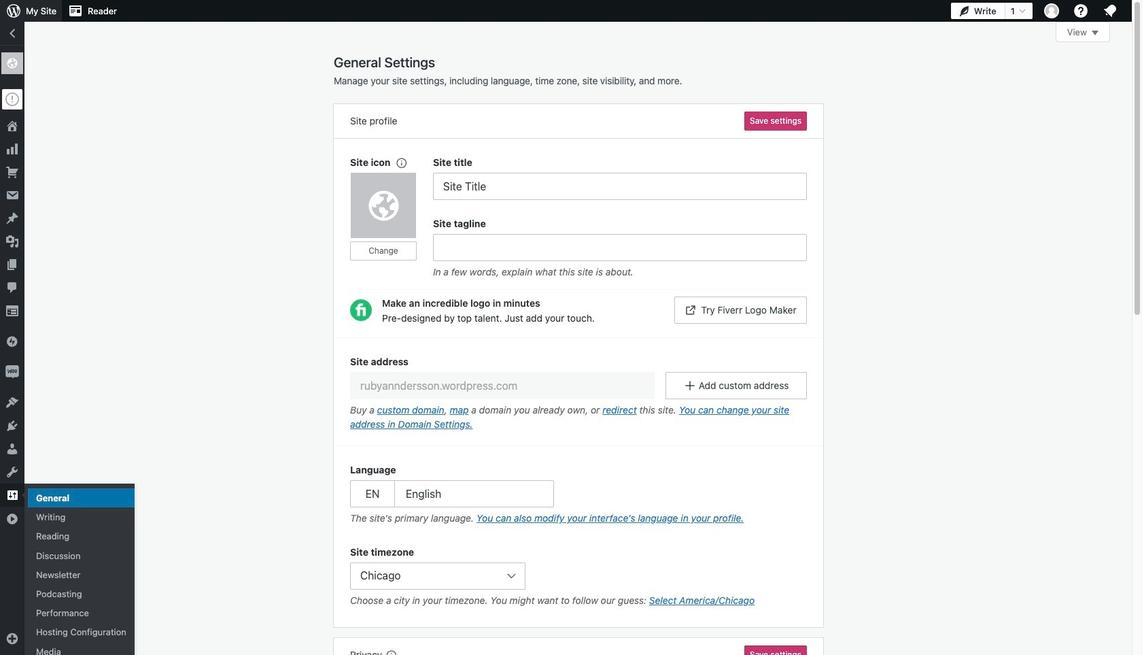 Task type: describe. For each thing, give the bounding box(es) containing it.
my profile image
[[1045, 3, 1060, 18]]

more information image
[[385, 649, 397, 655]]

1 img image from the top
[[5, 335, 19, 348]]

more information image
[[395, 156, 407, 168]]

closed image
[[1092, 31, 1099, 35]]



Task type: vqa. For each thing, say whether or not it's contained in the screenshot.
first Toggle menu image from the top
no



Task type: locate. For each thing, give the bounding box(es) containing it.
img image
[[5, 335, 19, 348], [5, 365, 19, 379]]

main content
[[334, 22, 1111, 655]]

None text field
[[433, 234, 807, 261], [350, 372, 655, 399], [433, 234, 807, 261], [350, 372, 655, 399]]

1 vertical spatial img image
[[5, 365, 19, 379]]

help image
[[1073, 3, 1090, 19]]

group
[[350, 155, 433, 282], [433, 155, 807, 200], [433, 216, 807, 282], [334, 337, 824, 446], [350, 463, 807, 529], [350, 545, 807, 611]]

manage your notifications image
[[1103, 3, 1119, 19]]

None text field
[[433, 173, 807, 200]]

fiverr small logo image
[[350, 299, 372, 321]]

0 vertical spatial img image
[[5, 335, 19, 348]]

2 img image from the top
[[5, 365, 19, 379]]



